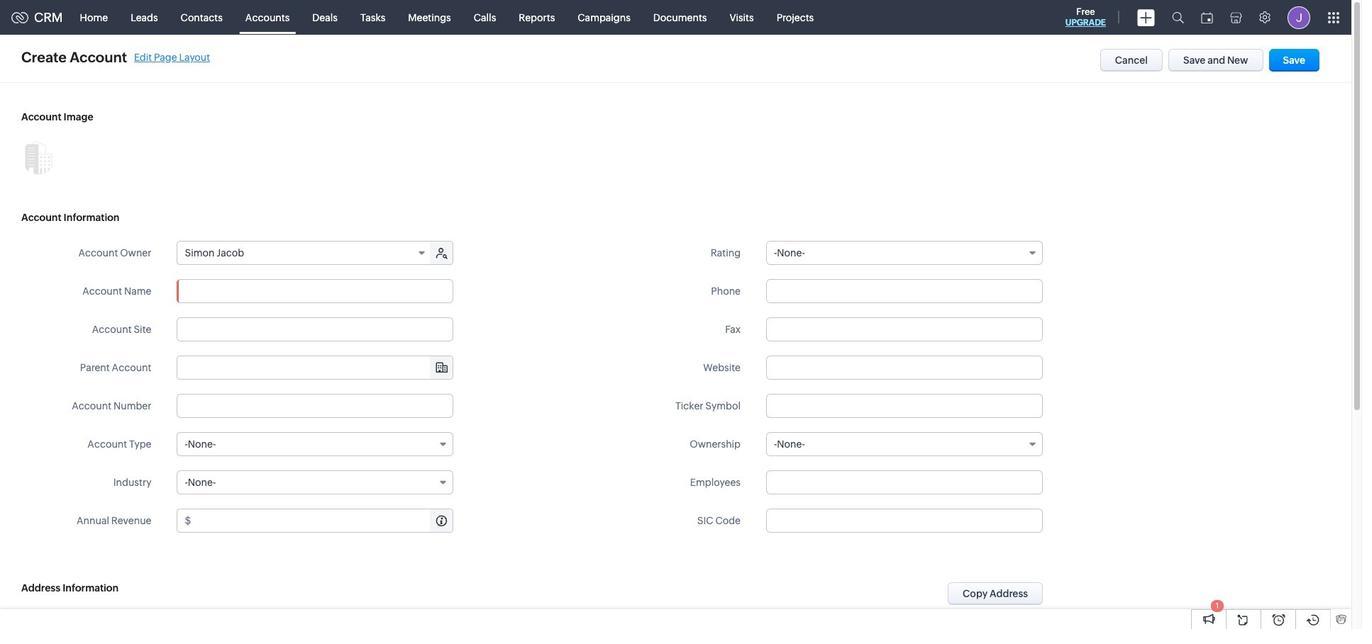 Task type: locate. For each thing, give the bounding box(es) containing it.
None text field
[[177, 280, 454, 304], [766, 280, 1043, 304], [766, 318, 1043, 342], [178, 357, 453, 380], [177, 280, 454, 304], [766, 280, 1043, 304], [766, 318, 1043, 342], [178, 357, 453, 380]]

None text field
[[177, 318, 454, 342], [766, 356, 1043, 380], [177, 394, 454, 419], [766, 394, 1043, 419], [766, 471, 1043, 495], [766, 509, 1043, 533], [193, 510, 453, 533], [177, 318, 454, 342], [766, 356, 1043, 380], [177, 394, 454, 419], [766, 394, 1043, 419], [766, 471, 1043, 495], [766, 509, 1043, 533], [193, 510, 453, 533]]

profile element
[[1279, 0, 1319, 34]]

None field
[[766, 241, 1043, 265], [178, 242, 432, 265], [178, 357, 453, 380], [177, 433, 454, 457], [766, 433, 1043, 457], [177, 471, 454, 495], [766, 241, 1043, 265], [178, 242, 432, 265], [178, 357, 453, 380], [177, 433, 454, 457], [766, 433, 1043, 457], [177, 471, 454, 495]]

calendar image
[[1201, 12, 1213, 23]]

create menu element
[[1129, 0, 1163, 34]]

create menu image
[[1137, 9, 1155, 26]]

search image
[[1172, 11, 1184, 23]]



Task type: describe. For each thing, give the bounding box(es) containing it.
image image
[[21, 140, 55, 175]]

search element
[[1163, 0, 1193, 35]]

profile image
[[1288, 6, 1310, 29]]

logo image
[[11, 12, 28, 23]]



Task type: vqa. For each thing, say whether or not it's contained in the screenshot.
Month corresponding to $ 3,710,000.00
no



